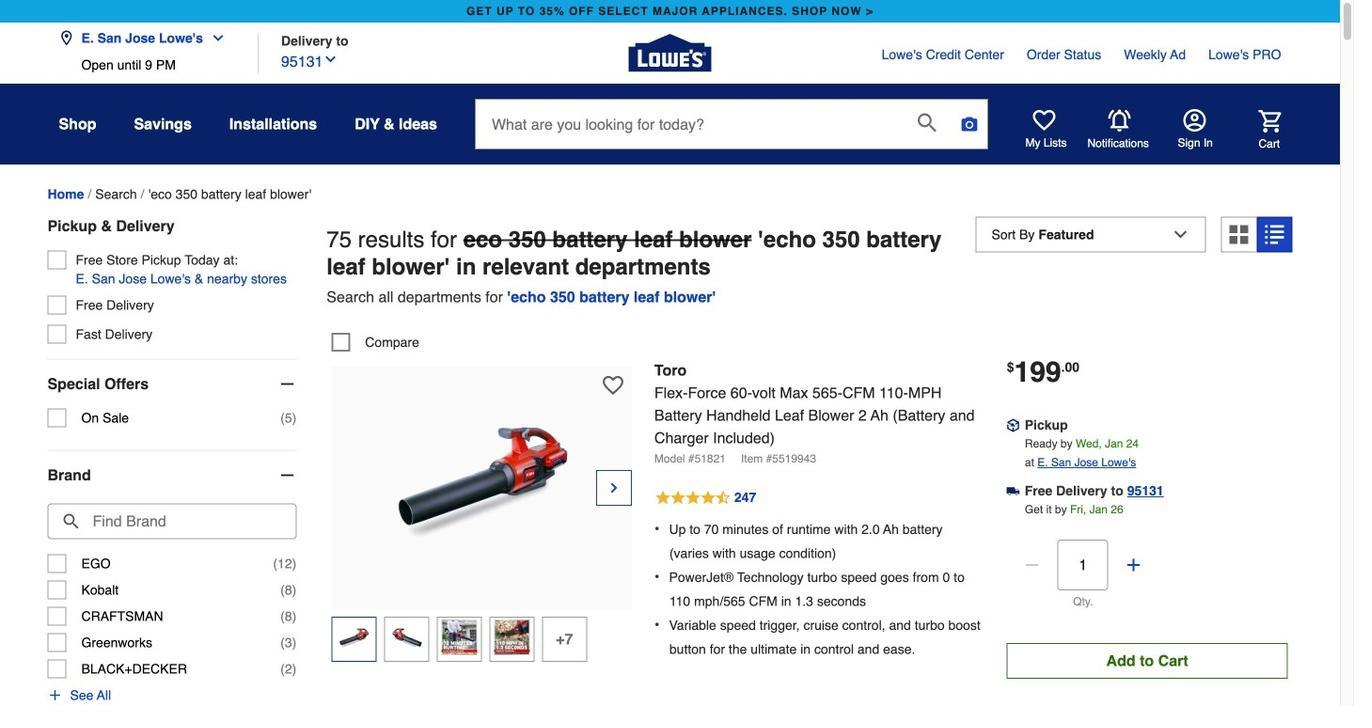 Task type: locate. For each thing, give the bounding box(es) containing it.
Search Query text field
[[476, 100, 903, 149]]

chevron right image
[[607, 479, 622, 498]]

heart outline image
[[603, 375, 624, 396]]

location image
[[59, 31, 74, 46]]

0 horizontal spatial plus image
[[48, 688, 63, 703]]

0 vertical spatial chevron down image
[[203, 31, 226, 46]]

thumbnail image
[[336, 620, 372, 656], [389, 620, 425, 656], [441, 620, 477, 656], [494, 620, 530, 656]]

lowe's home improvement notification center image
[[1109, 109, 1131, 132]]

minus image down minus image
[[278, 466, 297, 485]]

0 vertical spatial plus image
[[1125, 556, 1144, 575]]

4 thumbnail image from the left
[[494, 620, 530, 656]]

1 horizontal spatial chevron down image
[[323, 52, 338, 67]]

minus image
[[278, 466, 297, 485], [1023, 556, 1042, 575]]

chevron down image
[[203, 31, 226, 46], [323, 52, 338, 67]]

0 horizontal spatial minus image
[[278, 466, 297, 485]]

truck filled image
[[1007, 485, 1020, 498]]

grid view image
[[1230, 225, 1249, 244]]

plus image
[[1125, 556, 1144, 575], [48, 688, 63, 703]]

gallery item 0 image
[[378, 376, 585, 583]]

1 vertical spatial minus image
[[1023, 556, 1042, 575]]

minus image left stepper number input field with increment and decrement buttons number field
[[1023, 556, 1042, 575]]

pickup image
[[1007, 419, 1020, 432]]

1 vertical spatial plus image
[[48, 688, 63, 703]]

None search field
[[475, 99, 989, 167]]

lowe's home improvement lists image
[[1033, 109, 1056, 132]]

Stepper number input field with increment and decrement buttons number field
[[1058, 540, 1109, 591]]

5014791883 element
[[331, 333, 419, 352]]

lowe's home improvement cart image
[[1259, 110, 1282, 132]]



Task type: vqa. For each thing, say whether or not it's contained in the screenshot.
shave on the left of the page
no



Task type: describe. For each thing, give the bounding box(es) containing it.
minus image
[[278, 375, 297, 394]]

0 vertical spatial minus image
[[278, 466, 297, 485]]

1 vertical spatial chevron down image
[[323, 52, 338, 67]]

Find Brand text field
[[48, 504, 297, 540]]

search image
[[918, 113, 937, 132]]

camera image
[[960, 115, 979, 134]]

eco 350 battery leaf blower element
[[148, 187, 311, 202]]

lowe's home improvement account image
[[1184, 109, 1206, 132]]

3 thumbnail image from the left
[[441, 620, 477, 656]]

1 thumbnail image from the left
[[336, 620, 372, 656]]

search element
[[95, 187, 137, 202]]

list view image
[[1266, 225, 1284, 244]]

0 horizontal spatial chevron down image
[[203, 31, 226, 46]]

lowe's home improvement logo image
[[629, 12, 712, 95]]

1 horizontal spatial minus image
[[1023, 556, 1042, 575]]

4.5 stars image
[[655, 487, 757, 510]]

actual price $199.00 element
[[1007, 356, 1080, 389]]

2 thumbnail image from the left
[[389, 620, 425, 656]]

1 horizontal spatial plus image
[[1125, 556, 1144, 575]]



